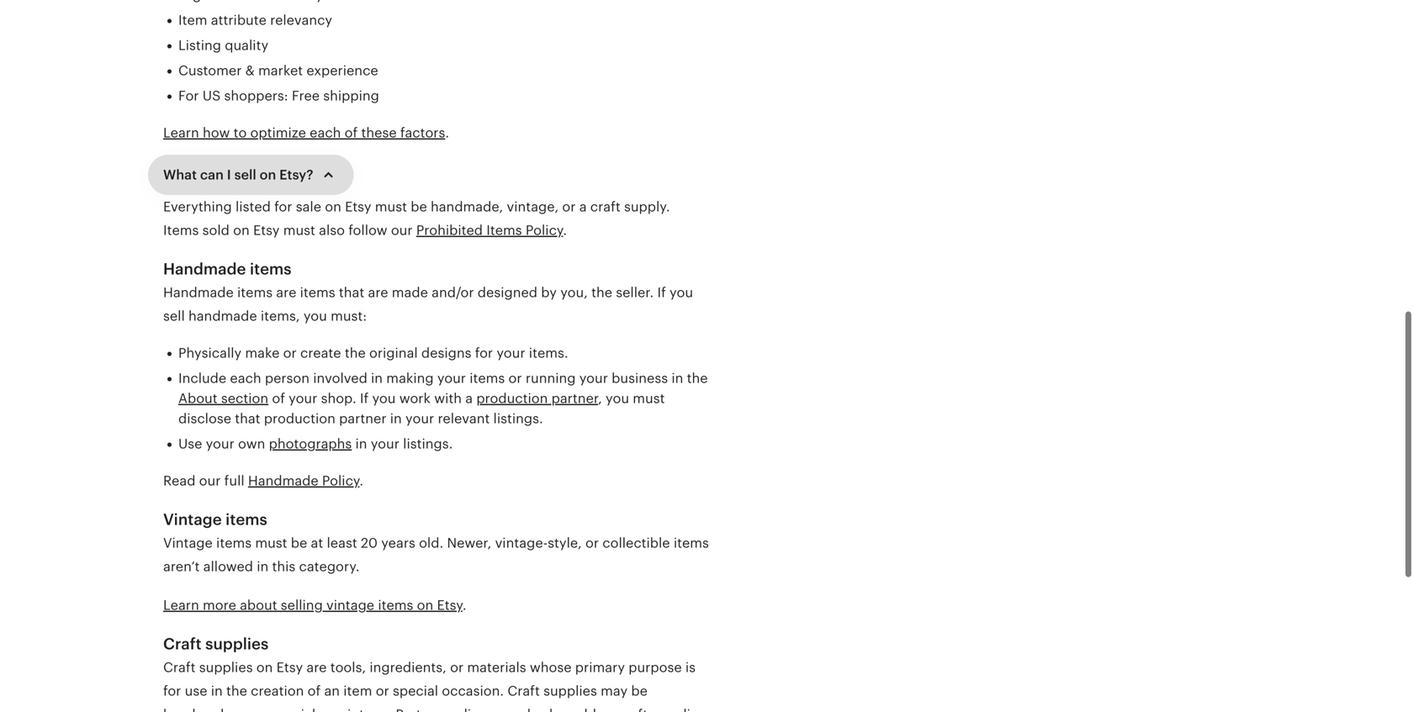 Task type: locate. For each thing, give the bounding box(es) containing it.
use
[[185, 684, 207, 699]]

a inside everything listed for sale on etsy must be handmade, vintage, or a craft supply. items sold on etsy must also follow our
[[580, 199, 587, 215]]

on up creation
[[257, 661, 273, 676]]

prohibited
[[416, 223, 483, 238]]

if right seller.
[[658, 285, 666, 300]]

0 vertical spatial handmade,
[[431, 199, 503, 215]]

1 vertical spatial learn
[[163, 598, 199, 614]]

sale
[[296, 199, 321, 215]]

or right vintage,
[[563, 199, 576, 215]]

1 horizontal spatial a
[[580, 199, 587, 215]]

supplies down occasion.
[[432, 708, 486, 713]]

for
[[178, 88, 199, 104]]

sold inside everything listed for sale on etsy must be handmade, vintage, or a craft supply. items sold on etsy must also follow our
[[203, 223, 230, 238]]

you left work
[[372, 391, 396, 406]]

also down sale
[[319, 223, 345, 238]]

or inside everything listed for sale on etsy must be handmade, vintage, or a craft supply. items sold on etsy must also follow our
[[563, 199, 576, 215]]

experience
[[307, 63, 378, 78]]

in right business
[[672, 371, 684, 386]]

use
[[178, 437, 202, 452]]

vintage up the aren't
[[163, 536, 213, 551]]

be left at
[[291, 536, 307, 551]]

about
[[178, 391, 218, 406]]

1 items from the left
[[163, 223, 199, 238]]

business
[[612, 371, 668, 386]]

in left the this
[[257, 560, 269, 575]]

1 horizontal spatial handmade,
[[431, 199, 503, 215]]

.
[[445, 125, 449, 141], [563, 223, 567, 238], [360, 474, 364, 489], [463, 598, 467, 614]]

learn for learn how to optimize each of these factors .
[[163, 125, 199, 141]]

shop.
[[321, 391, 357, 406]]

partner down the running
[[552, 391, 598, 406]]

1 vertical spatial vintage
[[163, 536, 213, 551]]

in down shop.
[[356, 437, 367, 452]]

your down work
[[406, 412, 434, 427]]

sell left handmade
[[163, 309, 185, 324]]

, you must disclose that production partner in your relevant listings.
[[178, 391, 665, 427]]

making
[[387, 371, 434, 386]]

handmade,
[[431, 199, 503, 215], [163, 708, 236, 713]]

1 horizontal spatial may
[[601, 684, 628, 699]]

learn left more
[[163, 598, 199, 614]]

least
[[327, 536, 357, 551]]

you
[[670, 285, 693, 300], [304, 309, 327, 324], [372, 391, 396, 406], [606, 391, 630, 406]]

production inside , you must disclose that production partner in your relevant listings.
[[264, 412, 336, 427]]

work
[[400, 391, 431, 406]]

1 horizontal spatial if
[[658, 285, 666, 300]]

for inside everything listed for sale on etsy must be handmade, vintage, or a craft supply. items sold on etsy must also follow our
[[274, 199, 292, 215]]

read our full handmade policy .
[[163, 474, 364, 489]]

0 vertical spatial may
[[601, 684, 628, 699]]

sold
[[203, 223, 230, 238], [570, 708, 597, 713]]

0 horizontal spatial that
[[235, 412, 261, 427]]

1 vertical spatial for
[[475, 346, 493, 361]]

0 vertical spatial if
[[658, 285, 666, 300]]

0 vertical spatial also
[[319, 223, 345, 238]]

be up prohibited
[[411, 199, 427, 215]]

craft inside everything listed for sale on etsy must be handmade, vintage, or a craft supply. items sold on etsy must also follow our
[[591, 199, 621, 215]]

item
[[178, 13, 207, 28]]

in
[[371, 371, 383, 386], [672, 371, 684, 386], [390, 412, 402, 427], [356, 437, 367, 452], [257, 560, 269, 575], [211, 684, 223, 699]]

include
[[178, 371, 227, 386]]

on right sale
[[325, 199, 342, 215]]

for
[[274, 199, 292, 215], [475, 346, 493, 361], [163, 684, 181, 699]]

you right seller.
[[670, 285, 693, 300]]

also inside craft supplies craft supplies on etsy are tools, ingredients, or materials whose primary purpose is for use in the creation of an item or special occasion. craft supplies may be handmade, commercial, or vintage. party supplies may also be sold as craft supplies.
[[520, 708, 546, 713]]

newer,
[[447, 536, 492, 551]]

1 horizontal spatial are
[[307, 661, 327, 676]]

1 horizontal spatial items
[[487, 223, 522, 238]]

prohibited items policy .
[[416, 223, 567, 238]]

2 vertical spatial of
[[308, 684, 321, 699]]

that
[[339, 285, 365, 300], [235, 412, 261, 427]]

be inside everything listed for sale on etsy must be handmade, vintage, or a craft supply. items sold on etsy must also follow our
[[411, 199, 427, 215]]

0 vertical spatial a
[[580, 199, 587, 215]]

0 vertical spatial vintage
[[163, 511, 222, 529]]

0 horizontal spatial may
[[490, 708, 516, 713]]

0 horizontal spatial also
[[319, 223, 345, 238]]

sold down everything
[[203, 223, 230, 238]]

you inside include each person involved in making your items or running your business in the about section of your shop. if you work with a production partner
[[372, 391, 396, 406]]

0 vertical spatial partner
[[552, 391, 598, 406]]

that up the "must:"
[[339, 285, 365, 300]]

must down business
[[633, 391, 665, 406]]

us
[[203, 88, 221, 104]]

must
[[375, 199, 407, 215], [283, 223, 316, 238], [633, 391, 665, 406], [255, 536, 287, 551]]

2 vertical spatial handmade
[[248, 474, 319, 489]]

you right ,
[[606, 391, 630, 406]]

policy down use your own photographs in your listings.
[[322, 474, 360, 489]]

0 horizontal spatial for
[[163, 684, 181, 699]]

,
[[598, 391, 602, 406]]

0 vertical spatial for
[[274, 199, 292, 215]]

for left use
[[163, 684, 181, 699]]

1 vertical spatial sold
[[570, 708, 597, 713]]

0 horizontal spatial if
[[360, 391, 369, 406]]

running
[[526, 371, 576, 386]]

on inside "dropdown button"
[[260, 167, 276, 183]]

1 horizontal spatial for
[[274, 199, 292, 215]]

our
[[391, 223, 413, 238], [199, 474, 221, 489]]

1 horizontal spatial our
[[391, 223, 413, 238]]

etsy up creation
[[277, 661, 303, 676]]

in down work
[[390, 412, 402, 427]]

shipping
[[323, 88, 379, 104]]

must up "follow"
[[375, 199, 407, 215]]

the left creation
[[226, 684, 247, 699]]

0 vertical spatial learn
[[163, 125, 199, 141]]

or up production partner link
[[509, 371, 522, 386]]

each down free
[[310, 125, 341, 141]]

on left etsy?
[[260, 167, 276, 183]]

each
[[310, 125, 341, 141], [230, 371, 261, 386]]

1 vertical spatial sell
[[163, 309, 185, 324]]

1 learn from the top
[[163, 125, 199, 141]]

in right use
[[211, 684, 223, 699]]

supplies
[[205, 636, 269, 653], [199, 661, 253, 676], [544, 684, 597, 699], [432, 708, 486, 713]]

your left items.
[[497, 346, 526, 361]]

materials
[[467, 661, 527, 676]]

. up you,
[[563, 223, 567, 238]]

1 horizontal spatial sell
[[234, 167, 256, 183]]

our right "follow"
[[391, 223, 413, 238]]

for right designs
[[475, 346, 493, 361]]

0 horizontal spatial handmade,
[[163, 708, 236, 713]]

items
[[163, 223, 199, 238], [487, 223, 522, 238]]

handmade, up prohibited
[[431, 199, 503, 215]]

on inside craft supplies craft supplies on etsy are tools, ingredients, or materials whose primary purpose is for use in the creation of an item or special occasion. craft supplies may be handmade, commercial, or vintage. party supplies may also be sold as craft supplies.
[[257, 661, 273, 676]]

1 vertical spatial also
[[520, 708, 546, 713]]

the inside handmade items handmade items are items that are made and/or designed by you, the seller. if you sell handmade items, you must:
[[592, 285, 613, 300]]

0 vertical spatial craft
[[591, 199, 621, 215]]

1 vertical spatial handmade,
[[163, 708, 236, 713]]

quality
[[225, 38, 269, 53]]

2 vertical spatial for
[[163, 684, 181, 699]]

a right vintage,
[[580, 199, 587, 215]]

each up section
[[230, 371, 261, 386]]

to
[[234, 125, 247, 141]]

relevancy
[[270, 13, 332, 28]]

how
[[203, 125, 230, 141]]

sell inside "dropdown button"
[[234, 167, 256, 183]]

items,
[[261, 309, 300, 324]]

0 horizontal spatial partner
[[339, 412, 387, 427]]

0 horizontal spatial each
[[230, 371, 261, 386]]

0 vertical spatial of
[[345, 125, 358, 141]]

0 horizontal spatial sell
[[163, 309, 185, 324]]

if right shop.
[[360, 391, 369, 406]]

production up photographs
[[264, 412, 336, 427]]

also down whose
[[520, 708, 546, 713]]

1 vertical spatial of
[[272, 391, 285, 406]]

1 horizontal spatial policy
[[526, 223, 563, 238]]

supplies up use
[[199, 661, 253, 676]]

designs
[[422, 346, 472, 361]]

&
[[245, 63, 255, 78]]

your up ,
[[580, 371, 608, 386]]

. down the newer,
[[463, 598, 467, 614]]

1 horizontal spatial partner
[[552, 391, 598, 406]]

listings.
[[494, 412, 543, 427], [403, 437, 453, 452]]

1 vertical spatial policy
[[322, 474, 360, 489]]

0 vertical spatial sold
[[203, 223, 230, 238]]

. right these
[[445, 125, 449, 141]]

1 vertical spatial if
[[360, 391, 369, 406]]

craft right as
[[618, 708, 648, 713]]

that inside , you must disclose that production partner in your relevant listings.
[[235, 412, 261, 427]]

of left an
[[308, 684, 321, 699]]

1 horizontal spatial of
[[308, 684, 321, 699]]

2 horizontal spatial are
[[368, 285, 388, 300]]

craft inside craft supplies craft supplies on etsy are tools, ingredients, or materials whose primary purpose is for use in the creation of an item or special occasion. craft supplies may be handmade, commercial, or vintage. party supplies may also be sold as craft supplies.
[[618, 708, 648, 713]]

our left full
[[199, 474, 221, 489]]

1 vertical spatial our
[[199, 474, 221, 489]]

relevant
[[438, 412, 490, 427]]

for left sale
[[274, 199, 292, 215]]

may down occasion.
[[490, 708, 516, 713]]

2 learn from the top
[[163, 598, 199, 614]]

the up involved
[[345, 346, 366, 361]]

sell inside handmade items handmade items are items that are made and/or designed by you, the seller. if you sell handmade items, you must:
[[163, 309, 185, 324]]

0 vertical spatial that
[[339, 285, 365, 300]]

or right style,
[[586, 536, 599, 551]]

vintage down read
[[163, 511, 222, 529]]

0 horizontal spatial a
[[466, 391, 473, 406]]

0 horizontal spatial sold
[[203, 223, 230, 238]]

learn for learn more about selling vintage items on etsy .
[[163, 598, 199, 614]]

attribute
[[211, 13, 267, 28]]

or
[[563, 199, 576, 215], [283, 346, 297, 361], [509, 371, 522, 386], [586, 536, 599, 551], [450, 661, 464, 676], [376, 684, 389, 699], [323, 708, 337, 713]]

handmade
[[163, 260, 246, 278], [163, 285, 234, 300], [248, 474, 319, 489]]

sold left as
[[570, 708, 597, 713]]

or right item on the bottom left of the page
[[376, 684, 389, 699]]

0 horizontal spatial our
[[199, 474, 221, 489]]

if inside include each person involved in making your items or running your business in the about section of your shop. if you work with a production partner
[[360, 391, 369, 406]]

production down the running
[[477, 391, 548, 406]]

must up the this
[[255, 536, 287, 551]]

on for can
[[260, 167, 276, 183]]

items.
[[529, 346, 569, 361]]

1 vertical spatial a
[[466, 391, 473, 406]]

the inside include each person involved in making your items or running your business in the about section of your shop. if you work with a production partner
[[687, 371, 708, 386]]

1 horizontal spatial that
[[339, 285, 365, 300]]

are up an
[[307, 661, 327, 676]]

photographs link
[[269, 437, 352, 452]]

customer
[[178, 63, 242, 78]]

about
[[240, 598, 277, 614]]

a
[[580, 199, 587, 215], [466, 391, 473, 406]]

0 horizontal spatial items
[[163, 223, 199, 238]]

your
[[497, 346, 526, 361], [437, 371, 466, 386], [580, 371, 608, 386], [289, 391, 318, 406], [406, 412, 434, 427], [206, 437, 235, 452], [371, 437, 400, 452]]

aren't
[[163, 560, 200, 575]]

1 vertical spatial may
[[490, 708, 516, 713]]

1 horizontal spatial production
[[477, 391, 548, 406]]

1 vertical spatial craft
[[163, 661, 196, 676]]

0 vertical spatial each
[[310, 125, 341, 141]]

0 vertical spatial production
[[477, 391, 548, 406]]

that down section
[[235, 412, 261, 427]]

the right business
[[687, 371, 708, 386]]

listings. down production partner link
[[494, 412, 543, 427]]

supplies down more
[[205, 636, 269, 653]]

of inside include each person involved in making your items or running your business in the about section of your shop. if you work with a production partner
[[272, 391, 285, 406]]

policy down vintage,
[[526, 223, 563, 238]]

0 horizontal spatial production
[[264, 412, 336, 427]]

0 horizontal spatial of
[[272, 391, 285, 406]]

selling
[[281, 598, 323, 614]]

1 vertical spatial that
[[235, 412, 261, 427]]

an
[[324, 684, 340, 699]]

craft
[[591, 199, 621, 215], [618, 708, 648, 713]]

1 horizontal spatial also
[[520, 708, 546, 713]]

made
[[392, 285, 428, 300]]

are up items,
[[276, 285, 297, 300]]

be down whose
[[550, 708, 566, 713]]

0 vertical spatial our
[[391, 223, 413, 238]]

craft left 'supply.' on the left top
[[591, 199, 621, 215]]

be down purpose
[[632, 684, 648, 699]]

1 vertical spatial production
[[264, 412, 336, 427]]

learn
[[163, 125, 199, 141], [163, 598, 199, 614]]

are left made
[[368, 285, 388, 300]]

if inside handmade items handmade items are items that are made and/or designed by you, the seller. if you sell handmade items, you must:
[[658, 285, 666, 300]]

supplies.
[[652, 708, 709, 713]]

and/or
[[432, 285, 474, 300]]

sell right i
[[234, 167, 256, 183]]

partner inside include each person involved in making your items or running your business in the about section of your shop. if you work with a production partner
[[552, 391, 598, 406]]

learn left how
[[163, 125, 199, 141]]

etsy up "follow"
[[345, 199, 372, 215]]

also
[[319, 223, 345, 238], [520, 708, 546, 713]]

listings. down , you must disclose that production partner in your relevant listings.
[[403, 437, 453, 452]]

you inside , you must disclose that production partner in your relevant listings.
[[606, 391, 630, 406]]

1 vertical spatial partner
[[339, 412, 387, 427]]

handmade
[[188, 309, 257, 324]]

sell
[[234, 167, 256, 183], [163, 309, 185, 324]]

1 vertical spatial craft
[[618, 708, 648, 713]]

may up as
[[601, 684, 628, 699]]

1 vertical spatial each
[[230, 371, 261, 386]]

partner down shop.
[[339, 412, 387, 427]]

the right you,
[[592, 285, 613, 300]]

use your own photographs in your listings.
[[178, 437, 453, 452]]

of left these
[[345, 125, 358, 141]]

items down everything
[[163, 223, 199, 238]]

items
[[250, 260, 292, 278], [237, 285, 273, 300], [300, 285, 336, 300], [470, 371, 505, 386], [226, 511, 267, 529], [216, 536, 252, 551], [674, 536, 709, 551], [378, 598, 414, 614]]

1 horizontal spatial listings.
[[494, 412, 543, 427]]

creation
[[251, 684, 304, 699]]

items down vintage,
[[487, 223, 522, 238]]

1 vintage from the top
[[163, 511, 222, 529]]

0 horizontal spatial listings.
[[403, 437, 453, 452]]

are
[[276, 285, 297, 300], [368, 285, 388, 300], [307, 661, 327, 676]]

1 horizontal spatial sold
[[570, 708, 597, 713]]

of down person
[[272, 391, 285, 406]]

0 vertical spatial listings.
[[494, 412, 543, 427]]

each inside include each person involved in making your items or running your business in the about section of your shop. if you work with a production partner
[[230, 371, 261, 386]]

handmade, down use
[[163, 708, 236, 713]]

0 vertical spatial sell
[[234, 167, 256, 183]]

a up relevant
[[466, 391, 473, 406]]



Task type: describe. For each thing, give the bounding box(es) containing it.
that inside handmade items handmade items are items that are made and/or designed by you, the seller. if you sell handmade items, you must:
[[339, 285, 365, 300]]

partner inside , you must disclose that production partner in your relevant listings.
[[339, 412, 387, 427]]

etsy inside craft supplies craft supplies on etsy are tools, ingredients, or materials whose primary purpose is for use in the creation of an item or special occasion. craft supplies may be handmade, commercial, or vintage. party supplies may also be sold as craft supplies.
[[277, 661, 303, 676]]

special
[[393, 684, 439, 699]]

2 horizontal spatial of
[[345, 125, 358, 141]]

learn how to optimize each of these factors link
[[163, 125, 445, 141]]

supply.
[[624, 199, 670, 215]]

0 vertical spatial policy
[[526, 223, 563, 238]]

photographs
[[269, 437, 352, 452]]

sold inside craft supplies craft supplies on etsy are tools, ingredients, or materials whose primary purpose is for use in the creation of an item or special occasion. craft supplies may be handmade, commercial, or vintage. party supplies may also be sold as craft supplies.
[[570, 708, 597, 713]]

etsy down vintage items vintage items must be at least 20 years old. newer, vintage-style, or collectible items aren't allowed in this category.
[[437, 598, 463, 614]]

your down disclose
[[206, 437, 235, 452]]

physically
[[178, 346, 242, 361]]

make
[[245, 346, 280, 361]]

old.
[[419, 536, 444, 551]]

vintage.
[[340, 708, 392, 713]]

a inside include each person involved in making your items or running your business in the about section of your shop. if you work with a production partner
[[466, 391, 473, 406]]

these
[[361, 125, 397, 141]]

this
[[272, 560, 296, 575]]

ingredients,
[[370, 661, 447, 676]]

2 items from the left
[[487, 223, 522, 238]]

read
[[163, 474, 196, 489]]

2 vintage from the top
[[163, 536, 213, 551]]

factors
[[400, 125, 445, 141]]

or inside vintage items vintage items must be at least 20 years old. newer, vintage-style, or collectible items aren't allowed in this category.
[[586, 536, 599, 551]]

prohibited items policy link
[[416, 223, 563, 238]]

designed
[[478, 285, 538, 300]]

free
[[292, 88, 320, 104]]

in inside , you must disclose that production partner in your relevant listings.
[[390, 412, 402, 427]]

on down old.
[[417, 598, 434, 614]]

1 horizontal spatial each
[[310, 125, 341, 141]]

years
[[381, 536, 416, 551]]

for inside craft supplies craft supplies on etsy are tools, ingredients, or materials whose primary purpose is for use in the creation of an item or special occasion. craft supplies may be handmade, commercial, or vintage. party supplies may also be sold as craft supplies.
[[163, 684, 181, 699]]

customer & market experience
[[178, 63, 378, 78]]

0 horizontal spatial are
[[276, 285, 297, 300]]

everything
[[163, 199, 232, 215]]

or up occasion.
[[450, 661, 464, 676]]

must down sale
[[283, 223, 316, 238]]

production partner link
[[477, 391, 598, 406]]

on for supplies
[[257, 661, 273, 676]]

party
[[396, 708, 429, 713]]

as
[[600, 708, 614, 713]]

commercial,
[[239, 708, 320, 713]]

must inside , you must disclose that production partner in your relevant listings.
[[633, 391, 665, 406]]

in down physically make or create the original designs for your items.
[[371, 371, 383, 386]]

what can i sell on etsy?
[[163, 167, 314, 183]]

be inside vintage items vintage items must be at least 20 years old. newer, vintage-style, or collectible items aren't allowed in this category.
[[291, 536, 307, 551]]

1 vertical spatial listings.
[[403, 437, 453, 452]]

our inside everything listed for sale on etsy must be handmade, vintage, or a craft supply. items sold on etsy must also follow our
[[391, 223, 413, 238]]

vintage
[[327, 598, 375, 614]]

in inside vintage items vintage items must be at least 20 years old. newer, vintage-style, or collectible items aren't allowed in this category.
[[257, 560, 269, 575]]

also inside everything listed for sale on etsy must be handmade, vintage, or a craft supply. items sold on etsy must also follow our
[[319, 223, 345, 238]]

by
[[541, 285, 557, 300]]

what
[[163, 167, 197, 183]]

or up person
[[283, 346, 297, 361]]

on for listed
[[325, 199, 342, 215]]

2 vertical spatial craft
[[508, 684, 540, 699]]

items inside include each person involved in making your items or running your business in the about section of your shop. if you work with a production partner
[[470, 371, 505, 386]]

the inside craft supplies craft supplies on etsy are tools, ingredients, or materials whose primary purpose is for use in the creation of an item or special occasion. craft supplies may be handmade, commercial, or vintage. party supplies may also be sold as craft supplies.
[[226, 684, 247, 699]]

whose
[[530, 661, 572, 676]]

original
[[369, 346, 418, 361]]

craft supplies craft supplies on etsy are tools, ingredients, or materials whose primary purpose is for use in the creation of an item or special occasion. craft supplies may be handmade, commercial, or vintage. party supplies may also be sold as craft supplies.
[[163, 636, 709, 713]]

or inside include each person involved in making your items or running your business in the about section of your shop. if you work with a production partner
[[509, 371, 522, 386]]

vintage,
[[507, 199, 559, 215]]

collectible
[[603, 536, 670, 551]]

listing quality
[[178, 38, 269, 53]]

i
[[227, 167, 231, 183]]

tools,
[[330, 661, 366, 676]]

vintage items vintage items must be at least 20 years old. newer, vintage-style, or collectible items aren't allowed in this category.
[[163, 511, 709, 575]]

follow
[[349, 223, 388, 238]]

your up with
[[437, 371, 466, 386]]

production inside include each person involved in making your items or running your business in the about section of your shop. if you work with a production partner
[[477, 391, 548, 406]]

on down the listed
[[233, 223, 250, 238]]

learn how to optimize each of these factors .
[[163, 125, 449, 141]]

listing
[[178, 38, 221, 53]]

everything listed for sale on etsy must be handmade, vintage, or a craft supply. items sold on etsy must also follow our
[[163, 199, 670, 238]]

0 vertical spatial handmade
[[163, 260, 246, 278]]

are inside craft supplies craft supplies on etsy are tools, ingredients, or materials whose primary purpose is for use in the creation of an item or special occasion. craft supplies may be handmade, commercial, or vintage. party supplies may also be sold as craft supplies.
[[307, 661, 327, 676]]

include each person involved in making your items or running your business in the about section of your shop. if you work with a production partner
[[178, 371, 708, 406]]

create
[[300, 346, 341, 361]]

more
[[203, 598, 236, 614]]

your inside , you must disclose that production partner in your relevant listings.
[[406, 412, 434, 427]]

0 vertical spatial craft
[[163, 636, 202, 653]]

etsy down the listed
[[253, 223, 280, 238]]

of inside craft supplies craft supplies on etsy are tools, ingredients, or materials whose primary purpose is for use in the creation of an item or special occasion. craft supplies may be handmade, commercial, or vintage. party supplies may also be sold as craft supplies.
[[308, 684, 321, 699]]

must inside vintage items vintage items must be at least 20 years old. newer, vintage-style, or collectible items aren't allowed in this category.
[[255, 536, 287, 551]]

or down an
[[323, 708, 337, 713]]

listed
[[236, 199, 271, 215]]

purpose
[[629, 661, 682, 676]]

learn more about selling vintage items on etsy .
[[163, 598, 467, 614]]

category.
[[299, 560, 360, 575]]

handmade, inside craft supplies craft supplies on etsy are tools, ingredients, or materials whose primary purpose is for use in the creation of an item or special occasion. craft supplies may be handmade, commercial, or vintage. party supplies may also be sold as craft supplies.
[[163, 708, 236, 713]]

what can i sell on etsy? button
[[148, 155, 354, 195]]

0 horizontal spatial policy
[[322, 474, 360, 489]]

you left the "must:"
[[304, 309, 327, 324]]

items inside everything listed for sale on etsy must be handmade, vintage, or a craft supply. items sold on etsy must also follow our
[[163, 223, 199, 238]]

handmade policy link
[[248, 474, 360, 489]]

2 horizontal spatial for
[[475, 346, 493, 361]]

shoppers:
[[224, 88, 288, 104]]

with
[[434, 391, 462, 406]]

occasion.
[[442, 684, 504, 699]]

listings. inside , you must disclose that production partner in your relevant listings.
[[494, 412, 543, 427]]

your down , you must disclose that production partner in your relevant listings.
[[371, 437, 400, 452]]

own
[[238, 437, 265, 452]]

item
[[344, 684, 372, 699]]

physically make or create the original designs for your items.
[[178, 346, 569, 361]]

vintage-
[[495, 536, 548, 551]]

at
[[311, 536, 323, 551]]

must:
[[331, 309, 367, 324]]

style,
[[548, 536, 582, 551]]

handmade, inside everything listed for sale on etsy must be handmade, vintage, or a craft supply. items sold on etsy must also follow our
[[431, 199, 503, 215]]

20
[[361, 536, 378, 551]]

supplies down whose
[[544, 684, 597, 699]]

about section link
[[178, 391, 269, 406]]

your down person
[[289, 391, 318, 406]]

. down use your own photographs in your listings.
[[360, 474, 364, 489]]

1 vertical spatial handmade
[[163, 285, 234, 300]]

optimize
[[250, 125, 306, 141]]

full
[[224, 474, 245, 489]]

learn more about selling vintage items on etsy link
[[163, 598, 463, 614]]

section
[[221, 391, 269, 406]]

item attribute relevancy
[[178, 13, 332, 28]]

in inside craft supplies craft supplies on etsy are tools, ingredients, or materials whose primary purpose is for use in the creation of an item or special occasion. craft supplies may be handmade, commercial, or vintage. party supplies may also be sold as craft supplies.
[[211, 684, 223, 699]]

is
[[686, 661, 696, 676]]



Task type: vqa. For each thing, say whether or not it's contained in the screenshot.
'renew'
no



